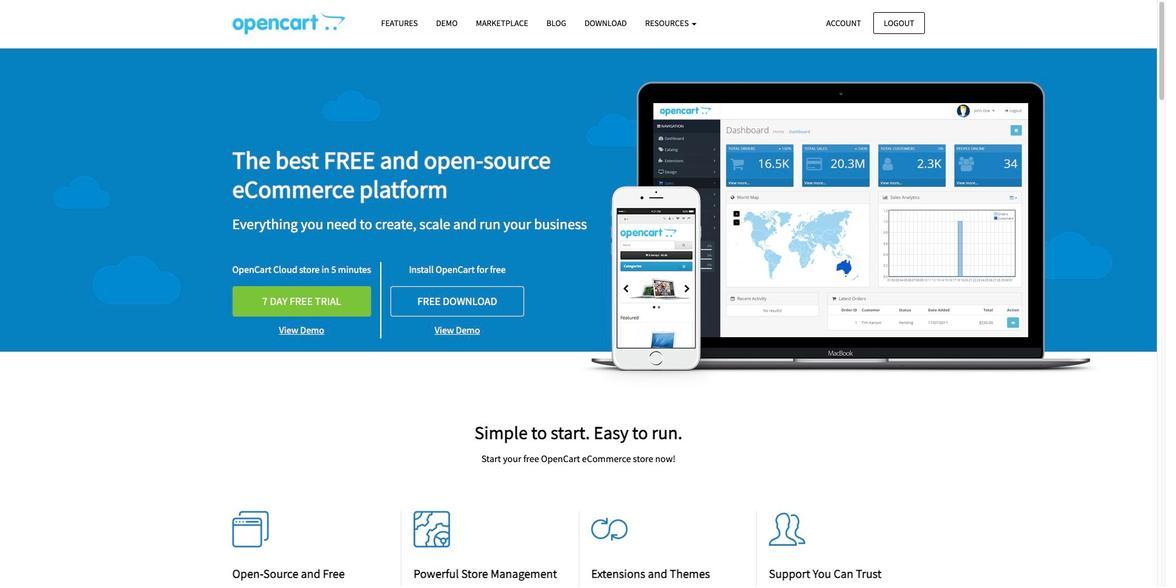Task type: vqa. For each thing, say whether or not it's contained in the screenshot.
years.
no



Task type: describe. For each thing, give the bounding box(es) containing it.
opencart - open source shopping cart solution image
[[232, 13, 345, 35]]



